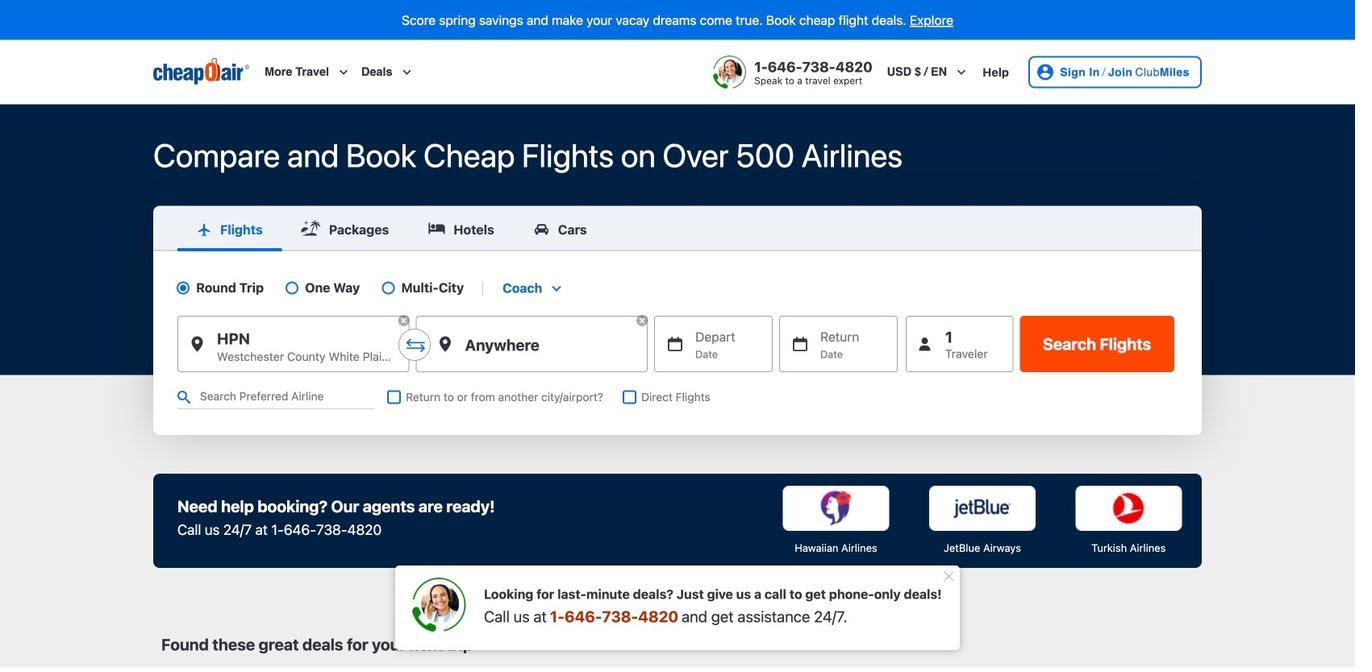 Task type: locate. For each thing, give the bounding box(es) containing it.
clear field image
[[397, 315, 410, 328]]

None search field
[[0, 105, 1355, 668]]

turkish airlines image
[[1076, 486, 1182, 532]]

jetblue airways image
[[929, 486, 1036, 532]]

clear field image
[[636, 315, 649, 328]]

form
[[153, 206, 1202, 436]]

cookie consent banner dialog
[[0, 594, 1355, 668]]

call us at1-646-738-4820 image
[[411, 579, 466, 633]]

None field
[[496, 280, 566, 297]]

search widget tabs tab list
[[153, 206, 1202, 252]]

None button
[[1020, 316, 1175, 373]]



Task type: describe. For each thing, give the bounding box(es) containing it.
speak to a travel expert image
[[713, 55, 746, 89]]

search image
[[177, 391, 190, 404]]

hawaiian airlines image
[[783, 486, 889, 532]]

Search Preferred Airline text field
[[177, 386, 374, 410]]



Task type: vqa. For each thing, say whether or not it's contained in the screenshot.
Speak To A Travel Expert image in the right top of the page
yes



